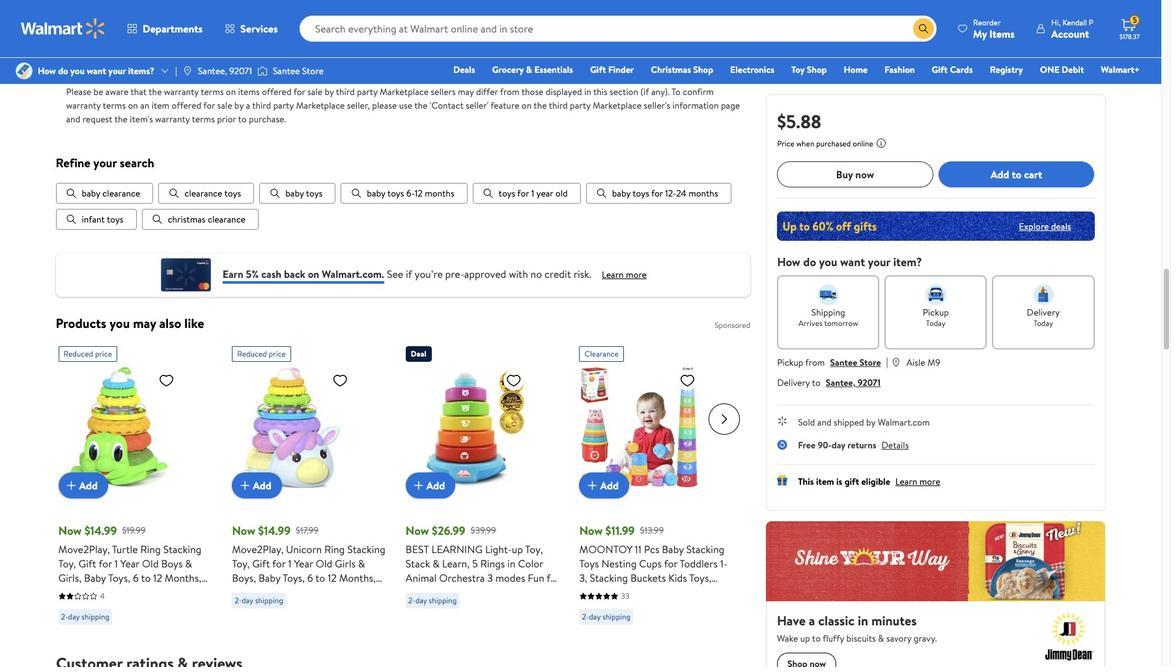 Task type: vqa. For each thing, say whether or not it's contained in the screenshot.


Task type: locate. For each thing, give the bounding box(es) containing it.
0 horizontal spatial shop
[[693, 63, 714, 76]]

months
[[425, 187, 455, 200], [689, 187, 718, 200]]

move2play, for now $14.99 $19.99 move2play, turtle ring stacking toy, gift for 1 year old boys & girls, baby toys, 6 to 12 months, ages 0-6+, 9, 10, 18+ months
[[58, 543, 110, 557]]

1 horizontal spatial months
[[327, 586, 361, 600]]

rings
[[481, 557, 505, 572]]

0 vertical spatial do
[[58, 64, 68, 78]]

2 now from the left
[[232, 524, 255, 540]]

price
[[95, 349, 112, 360], [269, 349, 286, 360]]

 image
[[257, 65, 268, 78]]

1 horizontal spatial reduced price
[[237, 349, 286, 360]]

0 horizontal spatial offered
[[172, 99, 201, 112]]

add button for move2play, turtle ring stacking toy, gift for 1 year old boys & girls, baby toys, 6 to 12 months, ages 0-6+, 9, 10, 18+ months
[[58, 473, 108, 499]]

0 horizontal spatial year
[[120, 557, 140, 572]]

toys inside 'button'
[[633, 187, 650, 200]]

months inside now $14.99 $17.99 move2play, unicorn ring stacking toy, gift for 1 year old girls & boys, baby toys, 6 to 12 months, ages 0-6+, 9, 10, 18+ months 2-day shipping
[[327, 586, 361, 600]]

0 vertical spatial you
[[70, 64, 85, 78]]

party up purchase.
[[273, 99, 294, 112]]

$26.99
[[432, 524, 466, 540]]

1 horizontal spatial santee
[[830, 356, 858, 369]]

christmas inside now $26.99 $39.99 best learning light-up toy, stack & learn, 5 rings in color animal orchestra 3 modes fun for kid infant toddler 6 12 36 month old, ideal christmas gift birthday present
[[451, 600, 497, 615]]

2 toys, from the left
[[283, 572, 305, 586]]

christmas
[[651, 63, 691, 76], [451, 600, 497, 615], [580, 615, 625, 629]]

1 horizontal spatial toys,
[[283, 572, 305, 586]]

today inside delivery today
[[1034, 318, 1054, 329]]

price
[[777, 138, 795, 149]]

6+, right boys,
[[267, 586, 282, 600]]

1 vertical spatial 92071
[[858, 377, 881, 390]]

months, for now $14.99 $19.99 move2play, turtle ring stacking toy, gift for 1 year old boys & girls, baby toys, 6 to 12 months, ages 0-6+, 9, 10, 18+ months
[[165, 572, 201, 586]]

now up the moontoy
[[580, 524, 603, 540]]

2 reduced from the left
[[237, 349, 267, 360]]

infant toys button
[[56, 209, 137, 230]]

terms left prior
[[192, 113, 215, 126]]

gifting made easy image
[[777, 476, 788, 486]]

clearance inside clearance toys button
[[185, 187, 222, 200]]

& inside now $26.99 $39.99 best learning light-up toy, stack & learn, 5 rings in color animal orchestra 3 modes fun for kid infant toddler 6 12 36 month old, ideal christmas gift birthday present
[[433, 557, 440, 572]]

stacking up kids
[[687, 543, 725, 557]]

9, for now $14.99 $17.99 move2play, unicorn ring stacking toy, gift for 1 year old girls & boys, baby toys, 6 to 12 months, ages 0-6+, 9, 10, 18+ months 2-day shipping
[[284, 586, 292, 600]]

add for best learning light-up toy, stack & learn, 5 rings in color animal orchestra 3 modes fun for kid infant toddler 6 12 36 month old, ideal christmas gift birthday present
[[427, 479, 445, 493]]

0 vertical spatial delivery
[[1027, 306, 1060, 319]]

3 baby from the left
[[367, 187, 386, 200]]

now for now $14.99 $19.99 move2play, turtle ring stacking toy, gift for 1 year old boys & girls, baby toys, 6 to 12 months, ages 0-6+, 9, 10, 18+ months
[[58, 524, 82, 540]]

old for now $14.99 $19.99 move2play, turtle ring stacking toy, gift for 1 year old boys & girls, baby toys, 6 to 12 months, ages 0-6+, 9, 10, 18+ months
[[142, 557, 159, 572]]

more right eligible
[[920, 476, 941, 489]]

2 warranty from the top
[[66, 40, 108, 55]]

list
[[56, 183, 751, 230]]

now inside now $14.99 $17.99 move2play, unicorn ring stacking toy, gift for 1 year old girls & boys, baby toys, 6 to 12 months, ages 0-6+, 9, 10, 18+ months 2-day shipping
[[232, 524, 255, 540]]

also
[[159, 315, 181, 333]]

9, inside now $14.99 $19.99 move2play, turtle ring stacking toy, gift for 1 year old boys & girls, baby toys, 6 to 12 months, ages 0-6+, 9, 10, 18+ months
[[110, 586, 118, 600]]

1 horizontal spatial 18+
[[309, 586, 324, 600]]

0- for now $14.99 $17.99 move2play, unicorn ring stacking toy, gift for 1 year old girls & boys, baby toys, 6 to 12 months, ages 0-6+, 9, 10, 18+ months 2-day shipping
[[257, 586, 267, 600]]

2 price from the left
[[269, 349, 286, 360]]

baby for now $14.99 $19.99 move2play, turtle ring stacking toy, gift for 1 year old boys & girls, baby toys, 6 to 12 months, ages 0-6+, 9, 10, 18+ months
[[84, 572, 106, 586]]

10, right '4'
[[121, 586, 132, 600]]

risk.
[[574, 267, 592, 281]]

more right risk. at the top of the page
[[626, 268, 647, 281]]

clearance inside baby clearance button
[[102, 187, 140, 200]]

ages inside now $14.99 $17.99 move2play, unicorn ring stacking toy, gift for 1 year old girls & boys, baby toys, 6 to 12 months, ages 0-6+, 9, 10, 18+ months 2-day shipping
[[232, 586, 254, 600]]

1 price from the left
[[95, 349, 112, 360]]

months down girls on the left of the page
[[327, 586, 361, 600]]

0 horizontal spatial fun
[[528, 572, 545, 586]]

santee up santee, 92071 button
[[830, 356, 858, 369]]

1-
[[720, 557, 728, 572]]

item left is
[[816, 476, 834, 489]]

pcs
[[644, 543, 660, 557]]

1 vertical spatial information
[[673, 99, 719, 112]]

1 ages from the left
[[58, 586, 81, 600]]

1 horizontal spatial 0-
[[257, 586, 267, 600]]

& right boys
[[185, 557, 192, 572]]

year inside now $14.99 $17.99 move2play, unicorn ring stacking toy, gift for 1 year old girls & boys, baby toys, 6 to 12 months, ages 0-6+, 9, 10, 18+ months 2-day shipping
[[294, 557, 313, 572]]

baby inside 'button'
[[612, 187, 631, 200]]

toy, for now $26.99
[[525, 543, 543, 557]]

0 horizontal spatial may
[[133, 315, 156, 333]]

day
[[832, 439, 846, 452], [242, 596, 253, 607], [415, 596, 427, 607], [68, 612, 80, 623], [589, 612, 601, 623]]

to down a at the left
[[238, 113, 247, 126]]

1 6+, from the left
[[93, 586, 108, 600]]

fun inside now $11.99 $13.99 moontoy 11 pcs baby stacking toys nesting cups for toddlers 1- 3, stacking buckets kids toys, nesting & stacking cups bath toys fun educational toys christmas gift for 6 months 1 2 3 years
[[602, 600, 618, 615]]

 image left n/a in the left top of the page
[[16, 63, 33, 79]]

walmart.com.
[[322, 267, 384, 281]]

baby inside now $11.99 $13.99 moontoy 11 pcs baby stacking toys nesting cups for toddlers 1- 3, stacking buckets kids toys, nesting & stacking cups bath toys fun educational toys christmas gift for 6 months 1 2 3 years
[[662, 543, 684, 557]]

0 vertical spatial sale
[[308, 85, 323, 98]]

items
[[990, 26, 1015, 41]]

pickup up delivery to santee, 92071
[[777, 356, 804, 369]]

9, inside now $14.99 $17.99 move2play, unicorn ring stacking toy, gift for 1 year old girls & boys, baby toys, 6 to 12 months, ages 0-6+, 9, 10, 18+ months 2-day shipping
[[284, 586, 292, 600]]

1 baby from the left
[[82, 187, 100, 200]]

pickup inside pickup from santee store |
[[777, 356, 804, 369]]

legal information image
[[876, 138, 887, 149]]

clearance for baby
[[102, 187, 140, 200]]

0 horizontal spatial 9,
[[110, 586, 118, 600]]

add to cart image for now $11.99
[[585, 479, 600, 494]]

0 horizontal spatial in
[[508, 557, 516, 572]]

your up baby clearance list item
[[93, 154, 117, 171]]

10, inside now $14.99 $17.99 move2play, unicorn ring stacking toy, gift for 1 year old girls & boys, baby toys, 6 to 12 months, ages 0-6+, 9, 10, 18+ months 2-day shipping
[[294, 586, 306, 600]]

this item is gift eligible learn more
[[798, 476, 941, 489]]

1 vertical spatial santee,
[[826, 377, 856, 390]]

christmas down orchestra
[[451, 600, 497, 615]]

toys inside button
[[388, 187, 404, 200]]

2 horizontal spatial months
[[672, 615, 706, 629]]

year for now $14.99 $17.99 move2play, unicorn ring stacking toy, gift for 1 year old girls & boys, baby toys, 6 to 12 months, ages 0-6+, 9, 10, 18+ months 2-day shipping
[[294, 557, 313, 572]]

debit
[[1062, 63, 1084, 76]]

for inside now $26.99 $39.99 best learning light-up toy, stack & learn, 5 rings in color animal orchestra 3 modes fun for kid infant toddler 6 12 36 month old, ideal christmas gift birthday present
[[547, 572, 560, 586]]

deals
[[453, 63, 475, 76]]

deals link
[[448, 63, 481, 77]]

0 vertical spatial fun
[[528, 572, 545, 586]]

| right items? on the top left of the page
[[175, 64, 177, 78]]

add for moontoy 11 pcs baby stacking toys nesting cups for toddlers 1- 3, stacking buckets kids toys, nesting & stacking cups bath toys fun educational toys christmas gift for 6 months 1 2 3 years
[[600, 479, 619, 493]]

old left girls on the left of the page
[[316, 557, 332, 572]]

fun right the modes
[[528, 572, 545, 586]]

0 horizontal spatial store
[[302, 64, 324, 78]]

1 horizontal spatial more
[[920, 476, 941, 489]]

6+, for now $14.99 $19.99 move2play, turtle ring stacking toy, gift for 1 year old boys & girls, baby toys, 6 to 12 months, ages 0-6+, 9, 10, 18+ months
[[93, 586, 108, 600]]

offered right the an
[[172, 99, 201, 112]]

information
[[110, 40, 164, 55], [673, 99, 719, 112]]

clearance for christmas
[[208, 213, 246, 226]]

0- inside now $14.99 $17.99 move2play, unicorn ring stacking toy, gift for 1 year old girls & boys, baby toys, 6 to 12 months, ages 0-6+, 9, 10, 18+ months 2-day shipping
[[257, 586, 267, 600]]

0 horizontal spatial 18+
[[135, 586, 150, 600]]

Walmart Site-Wide search field
[[299, 16, 937, 42]]

credit
[[545, 267, 571, 281]]

3 now from the left
[[406, 524, 429, 540]]

92071 up items
[[229, 64, 252, 78]]

intent image for pickup image
[[926, 285, 947, 306]]

months down boys
[[153, 586, 187, 600]]

2- inside now $14.99 $17.99 move2play, unicorn ring stacking toy, gift for 1 year old girls & boys, baby toys, 6 to 12 months, ages 0-6+, 9, 10, 18+ months 2-day shipping
[[235, 596, 242, 607]]

2 months, from the left
[[339, 572, 376, 586]]

9,
[[110, 586, 118, 600], [284, 586, 292, 600]]

walmart image
[[21, 18, 106, 39]]

in inside please be aware that the warranty terms on items offered for sale by third party marketplace sellers may differ from those displayed in this section (if any). to confirm warranty terms on an item offered for sale by a third party marketplace seller, please use the 'contact seller' feature on the third party marketplace seller's information page and request the item's warranty terms prior to purchase.
[[584, 85, 592, 98]]

toy, inside now $14.99 $17.99 move2play, unicorn ring stacking toy, gift for 1 year old girls & boys, baby toys, 6 to 12 months, ages 0-6+, 9, 10, 18+ months 2-day shipping
[[232, 557, 250, 572]]

18+ for now $14.99 $19.99 move2play, turtle ring stacking toy, gift for 1 year old boys & girls, baby toys, 6 to 12 months, ages 0-6+, 9, 10, 18+ months
[[135, 586, 150, 600]]

marketplace
[[380, 85, 429, 98], [296, 99, 345, 112], [593, 99, 642, 112]]

warranty for warranty
[[66, 9, 108, 23]]

from inside pickup from santee store |
[[806, 356, 825, 369]]

add to favorites list, move2play, turtle ring stacking toy, gift for 1 year old boys & girls, baby toys, 6 to 12 months, ages 0-6+, 9, 10, 18+ months image
[[159, 373, 174, 389]]

1 horizontal spatial delivery
[[1027, 306, 1060, 319]]

toys, for now $14.99 $17.99 move2play, unicorn ring stacking toy, gift for 1 year old girls & boys, baby toys, 6 to 12 months, ages 0-6+, 9, 10, 18+ months 2-day shipping
[[283, 572, 305, 586]]

 image
[[16, 63, 33, 79], [182, 66, 193, 76]]

stacking up 33 in the bottom of the page
[[590, 572, 628, 586]]

toys for infant toys
[[107, 213, 123, 226]]

from inside please be aware that the warranty terms on items offered for sale by third party marketplace sellers may differ from those displayed in this section (if any). to confirm warranty terms on an item offered for sale by a third party marketplace seller, please use the 'contact seller' feature on the third party marketplace seller's information page and request the item's warranty terms prior to purchase.
[[500, 85, 520, 98]]

1 $14.99 from the left
[[84, 524, 117, 540]]

months inside now $14.99 $19.99 move2play, turtle ring stacking toy, gift for 1 year old boys & girls, baby toys, 6 to 12 months, ages 0-6+, 9, 10, 18+ months
[[153, 586, 187, 600]]

0 horizontal spatial reduced
[[64, 349, 93, 360]]

0 horizontal spatial christmas
[[451, 600, 497, 615]]

baby for baby toys
[[285, 187, 304, 200]]

0 vertical spatial 5
[[1133, 14, 1137, 26]]

2 6+, from the left
[[267, 586, 282, 600]]

shipping
[[255, 596, 283, 607], [429, 596, 457, 607], [81, 612, 109, 623], [603, 612, 631, 623]]

1 reduced price from the left
[[64, 349, 112, 360]]

on right back
[[308, 267, 319, 281]]

1 now from the left
[[58, 524, 82, 540]]

next slide for products you may also like list image
[[709, 404, 740, 436]]

6 inside now $26.99 $39.99 best learning light-up toy, stack & learn, 5 rings in color animal orchestra 3 modes fun for kid infant toddler 6 12 36 month old, ideal christmas gift birthday present
[[488, 586, 493, 600]]

old
[[142, 557, 159, 572], [316, 557, 332, 572]]

orchestra
[[439, 572, 485, 586]]

marketplace up use
[[380, 85, 429, 98]]

gift cards link
[[926, 63, 979, 77]]

animal
[[406, 572, 437, 586]]

your for how do you want your item?
[[868, 254, 891, 270]]

do
[[58, 64, 68, 78], [804, 254, 817, 270]]

0 horizontal spatial delivery
[[777, 377, 810, 390]]

6 inside now $14.99 $19.99 move2play, turtle ring stacking toy, gift for 1 year old boys & girls, baby toys, 6 to 12 months, ages 0-6+, 9, 10, 18+ months
[[133, 572, 139, 586]]

gift inside now $26.99 $39.99 best learning light-up toy, stack & learn, 5 rings in color animal orchestra 3 modes fun for kid infant toddler 6 12 36 month old, ideal christmas gift birthday present
[[499, 600, 517, 615]]

1 inside now $14.99 $19.99 move2play, turtle ring stacking toy, gift for 1 year old boys & girls, baby toys, 6 to 12 months, ages 0-6+, 9, 10, 18+ months
[[115, 557, 118, 572]]

that
[[131, 85, 147, 98]]

2 shop from the left
[[807, 63, 827, 76]]

educational
[[621, 600, 673, 615]]

1 vertical spatial may
[[133, 315, 156, 333]]

toys, for now $14.99 $19.99 move2play, turtle ring stacking toy, gift for 1 year old boys & girls, baby toys, 6 to 12 months, ages 0-6+, 9, 10, 18+ months
[[108, 572, 130, 586]]

santee, up prior
[[198, 64, 227, 78]]

gift down 33 in the bottom of the page
[[627, 615, 645, 629]]

2 reduced price from the left
[[237, 349, 286, 360]]

ages
[[58, 586, 81, 600], [232, 586, 254, 600]]

1 left year
[[531, 187, 534, 200]]

3 product group from the left
[[406, 342, 561, 631]]

now inside now $14.99 $19.99 move2play, turtle ring stacking toy, gift for 1 year old boys & girls, baby toys, 6 to 12 months, ages 0-6+, 9, 10, 18+ months
[[58, 524, 82, 540]]

0 vertical spatial terms
[[201, 85, 224, 98]]

pickup down intent image for pickup
[[923, 306, 949, 319]]

 image left santee, 92071
[[182, 66, 193, 76]]

toys for clearance toys
[[224, 187, 241, 200]]

your for how do you want your items?
[[108, 64, 126, 78]]

pickup for pickup from santee store |
[[777, 356, 804, 369]]

departments button
[[116, 13, 214, 44]]

0 vertical spatial santee,
[[198, 64, 227, 78]]

learn right eligible
[[896, 476, 918, 489]]

to inside now $14.99 $17.99 move2play, unicorn ring stacking toy, gift for 1 year old girls & boys, baby toys, 6 to 12 months, ages 0-6+, 9, 10, 18+ months 2-day shipping
[[316, 572, 325, 586]]

the
[[149, 85, 162, 98], [415, 99, 428, 112], [534, 99, 547, 112], [114, 113, 128, 126]]

 image for how do you want your items?
[[16, 63, 33, 79]]

how for how do you want your items?
[[38, 64, 56, 78]]

you
[[70, 64, 85, 78], [819, 254, 838, 270], [110, 315, 130, 333]]

ages inside now $14.99 $19.99 move2play, turtle ring stacking toy, gift for 1 year old boys & girls, baby toys, 6 to 12 months, ages 0-6+, 9, 10, 18+ months
[[58, 586, 81, 600]]

1 10, from the left
[[121, 586, 132, 600]]

3 toys, from the left
[[690, 572, 712, 586]]

0 vertical spatial 92071
[[229, 64, 252, 78]]

2 horizontal spatial baby
[[662, 543, 684, 557]]

1 horizontal spatial third
[[336, 85, 355, 98]]

purchase.
[[249, 113, 286, 126]]

delivery down intent image for delivery
[[1027, 306, 1060, 319]]

in right rings
[[508, 557, 516, 572]]

now for now $11.99 $13.99 moontoy 11 pcs baby stacking toys nesting cups for toddlers 1- 3, stacking buckets kids toys, nesting & stacking cups bath toys fun educational toys christmas gift for 6 months 1 2 3 years
[[580, 524, 603, 540]]

0 horizontal spatial item
[[152, 99, 170, 112]]

1 horizontal spatial want
[[840, 254, 865, 270]]

terms down santee, 92071
[[201, 85, 224, 98]]

Search search field
[[299, 16, 937, 42]]

returns
[[848, 439, 877, 452]]

now inside now $11.99 $13.99 moontoy 11 pcs baby stacking toys nesting cups for toddlers 1- 3, stacking buckets kids toys, nesting & stacking cups bath toys fun educational toys christmas gift for 6 months 1 2 3 years
[[580, 524, 603, 540]]

2 add button from the left
[[232, 473, 282, 499]]

9, right '4'
[[110, 586, 118, 600]]

toy shop
[[792, 63, 827, 76]]

1 horizontal spatial by
[[325, 85, 334, 98]]

2 old from the left
[[316, 557, 332, 572]]

santee store button
[[830, 356, 881, 369]]

your left item?
[[868, 254, 891, 270]]

gift inside now $11.99 $13.99 moontoy 11 pcs baby stacking toys nesting cups for toddlers 1- 3, stacking buckets kids toys, nesting & stacking cups bath toys fun educational toys christmas gift for 6 months 1 2 3 years
[[627, 615, 645, 629]]

2
[[714, 615, 720, 629]]

12 inside now $14.99 $17.99 move2play, unicorn ring stacking toy, gift for 1 year old girls & boys, baby toys, 6 to 12 months, ages 0-6+, 9, 10, 18+ months 2-day shipping
[[328, 572, 337, 586]]

clearance
[[585, 349, 619, 360]]

4 now from the left
[[580, 524, 603, 540]]

10, inside now $14.99 $19.99 move2play, turtle ring stacking toy, gift for 1 year old boys & girls, baby toys, 6 to 12 months, ages 0-6+, 9, 10, 18+ months
[[121, 586, 132, 600]]

1 add to cart image from the left
[[64, 479, 79, 494]]

5
[[1133, 14, 1137, 26], [472, 557, 478, 572]]

0 horizontal spatial 10,
[[121, 586, 132, 600]]

1 move2play, from the left
[[58, 543, 110, 557]]

party
[[357, 85, 378, 98], [273, 99, 294, 112], [570, 99, 591, 112]]

6-
[[406, 187, 415, 200]]

1 horizontal spatial months
[[689, 187, 718, 200]]

toys, down unicorn
[[283, 572, 305, 586]]

shipping right old,
[[429, 596, 457, 607]]

warranty
[[164, 85, 199, 98], [66, 99, 101, 112], [155, 113, 190, 126]]

0 horizontal spatial you
[[70, 64, 85, 78]]

fun
[[528, 572, 545, 586], [602, 600, 618, 615]]

old inside now $14.99 $17.99 move2play, unicorn ring stacking toy, gift for 1 year old girls & boys, baby toys, 6 to 12 months, ages 0-6+, 9, 10, 18+ months 2-day shipping
[[316, 557, 332, 572]]

walmart+ link
[[1096, 63, 1146, 77]]

4 baby from the left
[[612, 187, 631, 200]]

$14.99 for now $14.99 $17.99 move2play, unicorn ring stacking toy, gift for 1 year old girls & boys, baby toys, 6 to 12 months, ages 0-6+, 9, 10, 18+ months 2-day shipping
[[258, 524, 291, 540]]

move2play, inside now $14.99 $17.99 move2play, unicorn ring stacking toy, gift for 1 year old girls & boys, baby toys, 6 to 12 months, ages 0-6+, 9, 10, 18+ months 2-day shipping
[[232, 543, 284, 557]]

4 product group from the left
[[580, 342, 735, 643]]

nesting left 33 in the bottom of the page
[[580, 586, 615, 600]]

warranty
[[66, 9, 108, 23], [66, 40, 108, 55]]

1 vertical spatial delivery
[[777, 377, 810, 390]]

gift left 'turtle'
[[79, 557, 96, 572]]

clearance up "christmas clearance"
[[185, 187, 222, 200]]

you up "intent image for shipping"
[[819, 254, 838, 270]]

1 horizontal spatial 5
[[1133, 14, 1137, 26]]

2 0- from the left
[[257, 586, 267, 600]]

12 inside now $14.99 $19.99 move2play, turtle ring stacking toy, gift for 1 year old boys & girls, baby toys, 6 to 12 months, ages 0-6+, 9, 10, 18+ months
[[153, 572, 162, 586]]

color
[[518, 557, 543, 572]]

1 months from the left
[[425, 187, 455, 200]]

nesting up 33 in the bottom of the page
[[602, 557, 637, 572]]

please
[[372, 99, 397, 112]]

today down intent image for pickup
[[926, 318, 946, 329]]

$14.99 left $17.99
[[258, 524, 291, 540]]

add for move2play, unicorn ring stacking toy, gift for 1 year old girls & boys, baby toys, 6 to 12 months, ages 0-6+, 9, 10, 18+ months
[[253, 479, 272, 493]]

0 vertical spatial offered
[[262, 85, 292, 98]]

0 horizontal spatial and
[[66, 113, 80, 126]]

toys for baby toys 6-12 months
[[388, 187, 404, 200]]

1 horizontal spatial months,
[[339, 572, 376, 586]]

day inside now $14.99 $17.99 move2play, unicorn ring stacking toy, gift for 1 year old girls & boys, baby toys, 6 to 12 months, ages 0-6+, 9, 10, 18+ months 2-day shipping
[[242, 596, 253, 607]]

baby inside now $14.99 $19.99 move2play, turtle ring stacking toy, gift for 1 year old boys & girls, baby toys, 6 to 12 months, ages 0-6+, 9, 10, 18+ months
[[84, 572, 106, 586]]

for down buckets
[[648, 615, 661, 629]]

shipped
[[834, 416, 864, 429]]

warranty for warranty information
[[66, 40, 108, 55]]

$14.99 inside now $14.99 $19.99 move2play, turtle ring stacking toy, gift for 1 year old boys & girls, baby toys, 6 to 12 months, ages 0-6+, 9, 10, 18+ months
[[84, 524, 117, 540]]

2 ages from the left
[[232, 586, 254, 600]]

baby clearance
[[82, 187, 140, 200]]

toy shop link
[[786, 63, 833, 77]]

gift up the this
[[590, 63, 606, 76]]

0 vertical spatial pickup
[[923, 306, 949, 319]]

1 vertical spatial by
[[234, 99, 244, 112]]

1 vertical spatial from
[[806, 356, 825, 369]]

1 shop from the left
[[693, 63, 714, 76]]

& right girls on the left of the page
[[358, 557, 365, 572]]

$14.99 inside now $14.99 $17.99 move2play, unicorn ring stacking toy, gift for 1 year old girls & boys, baby toys, 6 to 12 months, ages 0-6+, 9, 10, 18+ months 2-day shipping
[[258, 524, 291, 540]]

price for move2play, turtle ring stacking toy, gift for 1 year old boys & girls, baby toys, 6 to 12 months, ages 0-6+, 9, 10, 18+ months
[[95, 349, 112, 360]]

1 months, from the left
[[165, 572, 201, 586]]

$14.99
[[84, 524, 117, 540], [258, 524, 291, 540]]

0 horizontal spatial |
[[175, 64, 177, 78]]

months for now $14.99 $17.99 move2play, unicorn ring stacking toy, gift for 1 year old girls & boys, baby toys, 6 to 12 months, ages 0-6+, 9, 10, 18+ months 2-day shipping
[[327, 586, 361, 600]]

3 add button from the left
[[406, 473, 456, 499]]

2 10, from the left
[[294, 586, 306, 600]]

0 horizontal spatial ages
[[58, 586, 81, 600]]

now up the best
[[406, 524, 429, 540]]

now inside now $26.99 $39.99 best learning light-up toy, stack & learn, 5 rings in color animal orchestra 3 modes fun for kid infant toddler 6 12 36 month old, ideal christmas gift birthday present
[[406, 524, 429, 540]]

products you may also like
[[56, 315, 204, 333]]

move2play, turtle ring stacking toy, gift for 1 year old boys & girls, baby toys, 6 to 12 months, ages 0-6+, 9, 10, 18+ months image
[[58, 368, 180, 489]]

now for now $14.99 $17.99 move2play, unicorn ring stacking toy, gift for 1 year old girls & boys, baby toys, 6 to 12 months, ages 0-6+, 9, 10, 18+ months 2-day shipping
[[232, 524, 255, 540]]

baby toys for 12-24 months list item
[[586, 183, 731, 204]]

1 vertical spatial 3
[[722, 615, 728, 629]]

months right 6-
[[425, 187, 455, 200]]

2-day shipping up present
[[408, 596, 457, 607]]

1 vertical spatial santee
[[830, 356, 858, 369]]

for inside 'button'
[[652, 187, 663, 200]]

do for how do you want your item?
[[804, 254, 817, 270]]

toys, inside now $14.99 $19.99 move2play, turtle ring stacking toy, gift for 1 year old boys & girls, baby toys, 6 to 12 months, ages 0-6+, 9, 10, 18+ months
[[108, 572, 130, 586]]

1 horizontal spatial |
[[886, 355, 889, 369]]

add to favorites list, moontoy 11 pcs baby stacking toys nesting cups for toddlers 1-3, stacking buckets kids toys, nesting & stacking cups bath toys fun educational toys christmas gift for 6 months 1 2 3 years image
[[680, 373, 696, 389]]

toys, inside now $14.99 $17.99 move2play, unicorn ring stacking toy, gift for 1 year old girls & boys, baby toys, 6 to 12 months, ages 0-6+, 9, 10, 18+ months 2-day shipping
[[283, 572, 305, 586]]

christmas clearance list item
[[142, 209, 259, 230]]

ring inside now $14.99 $17.99 move2play, unicorn ring stacking toy, gift for 1 year old girls & boys, baby toys, 6 to 12 months, ages 0-6+, 9, 10, 18+ months 2-day shipping
[[324, 543, 345, 557]]

2- down the girls,
[[61, 612, 68, 623]]

0- right boys,
[[257, 586, 267, 600]]

move2play, up boys,
[[232, 543, 284, 557]]

clearance inside christmas clearance button
[[208, 213, 246, 226]]

clear search field text image
[[898, 23, 908, 34]]

18+ for now $14.99 $17.99 move2play, unicorn ring stacking toy, gift for 1 year old girls & boys, baby toys, 6 to 12 months, ages 0-6+, 9, 10, 18+ months 2-day shipping
[[309, 586, 324, 600]]

0 horizontal spatial information
[[110, 40, 164, 55]]

home link
[[838, 63, 874, 77]]

warranty up n/a in the left top of the page
[[66, 40, 108, 55]]

move2play, for now $14.99 $17.99 move2play, unicorn ring stacking toy, gift for 1 year old girls & boys, baby toys, 6 to 12 months, ages 0-6+, 9, 10, 18+ months 2-day shipping
[[232, 543, 284, 557]]

6 right the toddler
[[488, 586, 493, 600]]

2 months from the left
[[689, 187, 718, 200]]

0 horizontal spatial reduced price
[[64, 349, 112, 360]]

| left aisle
[[886, 355, 889, 369]]

purchased
[[817, 138, 851, 149]]

marketplace down "section"
[[593, 99, 642, 112]]

toys, right kids
[[690, 572, 712, 586]]

1 year from the left
[[120, 557, 140, 572]]

2- down boys,
[[235, 596, 242, 607]]

0 horizontal spatial third
[[252, 99, 271, 112]]

1 vertical spatial |
[[886, 355, 889, 369]]

2 horizontal spatial marketplace
[[593, 99, 642, 112]]

1 vertical spatial warranty
[[66, 40, 108, 55]]

account
[[1052, 26, 1090, 41]]

1 reduced from the left
[[64, 349, 93, 360]]

shipping down boys,
[[255, 596, 283, 607]]

18+ inside now $14.99 $19.99 move2play, turtle ring stacking toy, gift for 1 year old boys & girls, baby toys, 6 to 12 months, ages 0-6+, 9, 10, 18+ months
[[135, 586, 150, 600]]

1 9, from the left
[[110, 586, 118, 600]]

0 vertical spatial cups
[[639, 557, 662, 572]]

1 horizontal spatial in
[[584, 85, 592, 98]]

18+ down unicorn
[[309, 586, 324, 600]]

0 vertical spatial warranty
[[66, 9, 108, 23]]

5 inside '5 $178.37'
[[1133, 14, 1137, 26]]

do up please
[[58, 64, 68, 78]]

1 18+ from the left
[[135, 586, 150, 600]]

1 today from the left
[[926, 318, 946, 329]]

9, for now $14.99 $19.99 move2play, turtle ring stacking toy, gift for 1 year old boys & girls, baby toys, 6 to 12 months, ages 0-6+, 9, 10, 18+ months
[[110, 586, 118, 600]]

pickup
[[923, 306, 949, 319], [777, 356, 804, 369]]

may inside please be aware that the warranty terms on items offered for sale by third party marketplace sellers may differ from those displayed in this section (if any). to confirm warranty terms on an item offered for sale by a third party marketplace seller, please use the 'contact seller' feature on the third party marketplace seller's information page and request the item's warranty terms prior to purchase.
[[458, 85, 474, 98]]

the right the that
[[149, 85, 162, 98]]

|
[[175, 64, 177, 78], [886, 355, 889, 369]]

2 year from the left
[[294, 557, 313, 572]]

1 0- from the left
[[83, 586, 93, 600]]

2 horizontal spatial christmas
[[651, 63, 691, 76]]

1 vertical spatial how
[[777, 254, 801, 270]]

2 9, from the left
[[284, 586, 292, 600]]

1 vertical spatial and
[[818, 416, 832, 429]]

up to sixty percent off deals. shop now. image
[[777, 212, 1095, 241]]

1 vertical spatial learn
[[896, 476, 918, 489]]

0 horizontal spatial by
[[234, 99, 244, 112]]

5 $178.37
[[1120, 14, 1140, 41]]

gift inside now $14.99 $19.99 move2play, turtle ring stacking toy, gift for 1 year old boys & girls, baby toys, 6 to 12 months, ages 0-6+, 9, 10, 18+ months
[[79, 557, 96, 572]]

for left year
[[518, 187, 529, 200]]

6 inside now $14.99 $17.99 move2play, unicorn ring stacking toy, gift for 1 year old girls & boys, baby toys, 6 to 12 months, ages 0-6+, 9, 10, 18+ months 2-day shipping
[[307, 572, 313, 586]]

10, down unicorn
[[294, 586, 306, 600]]

santee inside pickup from santee store |
[[830, 356, 858, 369]]

up
[[512, 543, 523, 557]]

warranty right the that
[[164, 85, 199, 98]]

party up seller,
[[357, 85, 378, 98]]

old inside now $14.99 $19.99 move2play, turtle ring stacking toy, gift for 1 year old boys & girls, baby toys, 6 to 12 months, ages 0-6+, 9, 10, 18+ months
[[142, 557, 159, 572]]

information inside please be aware that the warranty terms on items offered for sale by third party marketplace sellers may differ from those displayed in this section (if any). to confirm warranty terms on an item offered for sale by a third party marketplace seller, please use the 'contact seller' feature on the third party marketplace seller's information page and request the item's warranty terms prior to purchase.
[[673, 99, 719, 112]]

store inside pickup from santee store |
[[860, 356, 881, 369]]

0 vertical spatial from
[[500, 85, 520, 98]]

year
[[120, 557, 140, 572], [294, 557, 313, 572]]

6+, inside now $14.99 $19.99 move2play, turtle ring stacking toy, gift for 1 year old boys & girls, baby toys, 6 to 12 months, ages 0-6+, 9, 10, 18+ months
[[93, 586, 108, 600]]

add to cart image
[[64, 479, 79, 494], [585, 479, 600, 494]]

1 ring from the left
[[140, 543, 161, 557]]

$19.99
[[122, 525, 146, 538]]

delivery up sold
[[777, 377, 810, 390]]

baby toys list item
[[259, 183, 336, 204]]

1 old from the left
[[142, 557, 159, 572]]

2 18+ from the left
[[309, 586, 324, 600]]

toys, down 'turtle'
[[108, 572, 130, 586]]

the down those
[[534, 99, 547, 112]]

ring inside now $14.99 $19.99 move2play, turtle ring stacking toy, gift for 1 year old boys & girls, baby toys, 6 to 12 months, ages 0-6+, 9, 10, 18+ months
[[140, 543, 161, 557]]

clearance up the infant toys
[[102, 187, 140, 200]]

add to cart image for now $14.99
[[237, 479, 253, 494]]

move2play,
[[58, 543, 110, 557], [232, 543, 284, 557]]

walmart.com
[[878, 416, 930, 429]]

1 inside now $11.99 $13.99 moontoy 11 pcs baby stacking toys nesting cups for toddlers 1- 3, stacking buckets kids toys, nesting & stacking cups bath toys fun educational toys christmas gift for 6 months 1 2 3 years
[[708, 615, 712, 629]]

2-day shipping down '4'
[[61, 612, 109, 623]]

product group
[[58, 342, 214, 631], [232, 342, 388, 631], [406, 342, 561, 631], [580, 342, 735, 643]]

9, down unicorn
[[284, 586, 292, 600]]

baby clearance list item
[[56, 183, 153, 204]]

day up years
[[589, 612, 601, 623]]

2 baby from the left
[[285, 187, 304, 200]]

toy,
[[525, 543, 543, 557], [58, 557, 76, 572], [232, 557, 250, 572]]

2 horizontal spatial toys,
[[690, 572, 712, 586]]

0 horizontal spatial ring
[[140, 543, 161, 557]]

year for now $14.99 $19.99 move2play, turtle ring stacking toy, gift for 1 year old boys & girls, baby toys, 6 to 12 months, ages 0-6+, 9, 10, 18+ months
[[120, 557, 140, 572]]

1 add to cart image from the left
[[237, 479, 253, 494]]

1 horizontal spatial  image
[[182, 66, 193, 76]]

2 horizontal spatial 2-day shipping
[[582, 612, 631, 623]]

delivery to santee, 92071
[[777, 377, 881, 390]]

free
[[798, 439, 816, 452]]

year inside now $14.99 $19.99 move2play, turtle ring stacking toy, gift for 1 year old boys & girls, baby toys, 6 to 12 months, ages 0-6+, 9, 10, 18+ months
[[120, 557, 140, 572]]

1 horizontal spatial from
[[806, 356, 825, 369]]

aware
[[105, 85, 129, 98]]

christmas shop link
[[645, 63, 719, 77]]

want for items?
[[87, 64, 106, 78]]

2 today from the left
[[1034, 318, 1054, 329]]

n/a
[[66, 58, 82, 71]]

today down intent image for delivery
[[1034, 318, 1054, 329]]

18+ right '4'
[[135, 586, 150, 600]]

1 vertical spatial pickup
[[777, 356, 804, 369]]

sale up prior
[[217, 99, 232, 112]]

for inside now $14.99 $19.99 move2play, turtle ring stacking toy, gift for 1 year old boys & girls, baby toys, 6 to 12 months, ages 0-6+, 9, 10, 18+ months
[[99, 557, 112, 572]]

intent image for shipping image
[[818, 285, 839, 306]]

shipping down 33 in the bottom of the page
[[603, 612, 631, 623]]

be
[[94, 85, 103, 98]]

add to cart image
[[237, 479, 253, 494], [411, 479, 427, 494]]

fashion
[[885, 63, 915, 76]]

delivery
[[1027, 306, 1060, 319], [777, 377, 810, 390]]

reorder
[[973, 17, 1001, 28]]

1 vertical spatial want
[[840, 254, 865, 270]]

search icon image
[[919, 23, 929, 34]]

2 vertical spatial terms
[[192, 113, 215, 126]]

details
[[882, 439, 909, 452]]

reduced for move2play, unicorn ring stacking toy, gift for 1 year old girls & boys, baby toys, 6 to 12 months, ages 0-6+, 9, 10, 18+ months
[[237, 349, 267, 360]]

day down boys,
[[242, 596, 253, 607]]

2 add to cart image from the left
[[411, 479, 427, 494]]

toys for baby toys
[[306, 187, 323, 200]]

1 horizontal spatial 92071
[[858, 377, 881, 390]]

pickup for pickup today
[[923, 306, 949, 319]]

1 vertical spatial store
[[860, 356, 881, 369]]

4 add button from the left
[[580, 473, 629, 499]]

1 horizontal spatial reduced
[[237, 349, 267, 360]]

months right 24 at the top of page
[[689, 187, 718, 200]]

months, inside now $14.99 $17.99 move2play, unicorn ring stacking toy, gift for 1 year old girls & boys, baby toys, 6 to 12 months, ages 0-6+, 9, 10, 18+ months 2-day shipping
[[339, 572, 376, 586]]

5 up $178.37 at the top right
[[1133, 14, 1137, 26]]

year down $17.99
[[294, 557, 313, 572]]

toy, left unicorn
[[232, 557, 250, 572]]

2 ring from the left
[[324, 543, 345, 557]]

tomorrow
[[825, 318, 858, 329]]

baby up '4'
[[84, 572, 106, 586]]

months
[[153, 586, 187, 600], [327, 586, 361, 600], [672, 615, 706, 629]]

3 left the modes
[[488, 572, 493, 586]]

toy, inside now $26.99 $39.99 best learning light-up toy, stack & learn, 5 rings in color animal orchestra 3 modes fun for kid infant toddler 6 12 36 month old, ideal christmas gift birthday present
[[525, 543, 543, 557]]

baby right the pcs
[[662, 543, 684, 557]]

1 right boys,
[[288, 557, 292, 572]]

reduced
[[64, 349, 93, 360], [237, 349, 267, 360]]

cards
[[950, 63, 973, 76]]

1 add button from the left
[[58, 473, 108, 499]]

for down santee store
[[294, 85, 305, 98]]

0 horizontal spatial 92071
[[229, 64, 252, 78]]

18+ inside now $14.99 $17.99 move2play, unicorn ring stacking toy, gift for 1 year old girls & boys, baby toys, 6 to 12 months, ages 0-6+, 9, 10, 18+ months 2-day shipping
[[309, 586, 324, 600]]

2 $14.99 from the left
[[258, 524, 291, 540]]

1 horizontal spatial sale
[[308, 85, 323, 98]]

$13.99
[[640, 525, 664, 538]]

&
[[526, 63, 532, 76], [185, 557, 192, 572], [358, 557, 365, 572], [433, 557, 440, 572], [617, 586, 624, 600]]

ring for now $14.99 $19.99 move2play, turtle ring stacking toy, gift for 1 year old boys & girls, baby toys, 6 to 12 months, ages 0-6+, 9, 10, 18+ months
[[140, 543, 161, 557]]

for up '4'
[[99, 557, 112, 572]]

1 vertical spatial do
[[804, 254, 817, 270]]

1 warranty from the top
[[66, 9, 108, 23]]

10,
[[121, 586, 132, 600], [294, 586, 306, 600]]

2 move2play, from the left
[[232, 543, 284, 557]]

move2play, inside now $14.99 $19.99 move2play, turtle ring stacking toy, gift for 1 year old boys & girls, baby toys, 6 to 12 months, ages 0-6+, 9, 10, 18+ months
[[58, 543, 110, 557]]

1 toys, from the left
[[108, 572, 130, 586]]

2 add to cart image from the left
[[585, 479, 600, 494]]

months, inside now $14.99 $19.99 move2play, turtle ring stacking toy, gift for 1 year old boys & girls, baby toys, 6 to 12 months, ages 0-6+, 9, 10, 18+ months
[[165, 572, 201, 586]]

fun inside now $26.99 $39.99 best learning light-up toy, stack & learn, 5 rings in color animal orchestra 3 modes fun for kid infant toddler 6 12 36 month old, ideal christmas gift birthday present
[[528, 572, 545, 586]]

0 horizontal spatial 2-day shipping
[[61, 612, 109, 623]]

items
[[238, 85, 260, 98]]

$14.99 up 'turtle'
[[84, 524, 117, 540]]

reorder my items
[[973, 17, 1015, 41]]

to left boys
[[141, 572, 151, 586]]



Task type: describe. For each thing, give the bounding box(es) containing it.
learn,
[[442, 557, 470, 572]]

& inside now $11.99 $13.99 moontoy 11 pcs baby stacking toys nesting cups for toddlers 1- 3, stacking buckets kids toys, nesting & stacking cups bath toys fun educational toys christmas gift for 6 months 1 2 3 years
[[617, 586, 624, 600]]

1 vertical spatial warranty
[[66, 99, 101, 112]]

0 horizontal spatial marketplace
[[296, 99, 345, 112]]

christmas inside now $11.99 $13.99 moontoy 11 pcs baby stacking toys nesting cups for toddlers 1- 3, stacking buckets kids toys, nesting & stacking cups bath toys fun educational toys christmas gift for 6 months 1 2 3 years
[[580, 615, 625, 629]]

departments
[[143, 22, 203, 36]]

stacking inside now $14.99 $17.99 move2play, unicorn ring stacking toy, gift for 1 year old girls & boys, baby toys, 6 to 12 months, ages 0-6+, 9, 10, 18+ months 2-day shipping
[[347, 543, 386, 557]]

this
[[594, 85, 608, 98]]

stack
[[406, 557, 430, 572]]

add button for move2play, unicorn ring stacking toy, gift for 1 year old girls & boys, baby toys, 6 to 12 months, ages 0-6+, 9, 10, 18+ months
[[232, 473, 282, 499]]

how do you want your item?
[[777, 254, 923, 270]]

add to cart
[[991, 167, 1043, 182]]

& right grocery
[[526, 63, 532, 76]]

warranty information
[[66, 40, 164, 55]]

how do you want your items?
[[38, 64, 154, 78]]

pickup today
[[923, 306, 949, 329]]

seller'
[[466, 99, 489, 112]]

years
[[580, 629, 603, 643]]

gift inside "link"
[[590, 63, 606, 76]]

6 inside now $11.99 $13.99 moontoy 11 pcs baby stacking toys nesting cups for toddlers 1- 3, stacking buckets kids toys, nesting & stacking cups bath toys fun educational toys christmas gift for 6 months 1 2 3 years
[[663, 615, 669, 629]]

explore deals
[[1019, 220, 1072, 233]]

gift
[[845, 476, 860, 489]]

to inside button
[[1012, 167, 1022, 182]]

add button for best learning light-up toy, stack & learn, 5 rings in color animal orchestra 3 modes fun for kid infant toddler 6 12 36 month old, ideal christmas gift birthday present
[[406, 473, 456, 499]]

1 inside toys for 1 year old button
[[531, 187, 534, 200]]

you for how do you want your item?
[[819, 254, 838, 270]]

toys for baby toys for 12-24 months
[[633, 187, 650, 200]]

now for now $26.99 $39.99 best learning light-up toy, stack & learn, 5 rings in color animal orchestra 3 modes fun for kid infant toddler 6 12 36 month old, ideal christmas gift birthday present
[[406, 524, 429, 540]]

2 horizontal spatial third
[[549, 99, 568, 112]]

months inside baby toys for 12-24 months 'button'
[[689, 187, 718, 200]]

price for move2play, unicorn ring stacking toy, gift for 1 year old girls & boys, baby toys, 6 to 12 months, ages 0-6+, 9, 10, 18+ months
[[269, 349, 286, 360]]

0 vertical spatial by
[[325, 85, 334, 98]]

 image for santee, 92071
[[182, 66, 193, 76]]

$178.37
[[1120, 32, 1140, 41]]

baby for baby toys for 12-24 months
[[612, 187, 631, 200]]

5 inside now $26.99 $39.99 best learning light-up toy, stack & learn, 5 rings in color animal orchestra 3 modes fun for kid infant toddler 6 12 36 month old, ideal christmas gift birthday present
[[472, 557, 478, 572]]

gift left cards on the right top of the page
[[932, 63, 948, 76]]

0 vertical spatial more
[[626, 268, 647, 281]]

add to favorites list, best learning light-up toy, stack & learn, 5 rings in color animal orchestra 3 modes fun for kid infant toddler 6 12 36 month old, ideal christmas gift birthday present image
[[506, 373, 522, 389]]

1 vertical spatial item
[[816, 476, 834, 489]]

and inside please be aware that the warranty terms on items offered for sale by third party marketplace sellers may differ from those displayed in this section (if any). to confirm warranty terms on an item offered for sale by a third party marketplace seller, please use the 'contact seller' feature on the third party marketplace seller's information page and request the item's warranty terms prior to purchase.
[[66, 113, 80, 126]]

use
[[399, 99, 413, 112]]

day left returns on the right of the page
[[832, 439, 846, 452]]

months inside baby toys 6-12 months button
[[425, 187, 455, 200]]

baby for now $14.99 $17.99 move2play, unicorn ring stacking toy, gift for 1 year old girls & boys, baby toys, 6 to 12 months, ages 0-6+, 9, 10, 18+ months 2-day shipping
[[259, 572, 281, 586]]

months, for now $14.99 $17.99 move2play, unicorn ring stacking toy, gift for 1 year old girls & boys, baby toys, 6 to 12 months, ages 0-6+, 9, 10, 18+ months 2-day shipping
[[339, 572, 376, 586]]

santee, 92071
[[198, 64, 252, 78]]

& inside now $14.99 $17.99 move2play, unicorn ring stacking toy, gift for 1 year old girls & boys, baby toys, 6 to 12 months, ages 0-6+, 9, 10, 18+ months 2-day shipping
[[358, 557, 365, 572]]

sponsored
[[715, 320, 751, 331]]

0 horizontal spatial party
[[273, 99, 294, 112]]

36
[[507, 586, 519, 600]]

pickup from santee store |
[[777, 355, 889, 369]]

1 horizontal spatial santee,
[[826, 377, 856, 390]]

for inside button
[[518, 187, 529, 200]]

sold
[[798, 416, 815, 429]]

m9
[[928, 356, 941, 369]]

to inside please be aware that the warranty terms on items offered for sale by third party marketplace sellers may differ from those displayed in this section (if any). to confirm warranty terms on an item offered for sale by a third party marketplace seller, please use the 'contact seller' feature on the third party marketplace seller's information page and request the item's warranty terms prior to purchase.
[[238, 113, 247, 126]]

baby clearance button
[[56, 183, 153, 204]]

infant toys list item
[[56, 209, 137, 230]]

6+, for now $14.99 $17.99 move2play, unicorn ring stacking toy, gift for 1 year old girls & boys, baby toys, 6 to 12 months, ages 0-6+, 9, 10, 18+ months 2-day shipping
[[267, 586, 282, 600]]

girls,
[[58, 572, 82, 586]]

item inside please be aware that the warranty terms on items offered for sale by third party marketplace sellers may differ from those displayed in this section (if any). to confirm warranty terms on an item offered for sale by a third party marketplace seller, please use the 'contact seller' feature on the third party marketplace seller's information page and request the item's warranty terms prior to purchase.
[[152, 99, 170, 112]]

1 horizontal spatial learn
[[896, 476, 918, 489]]

do for how do you want your items?
[[58, 64, 68, 78]]

on left the an
[[128, 99, 138, 112]]

product group containing now $11.99
[[580, 342, 735, 643]]

toy, for now $14.99
[[232, 557, 250, 572]]

toy, inside now $14.99 $19.99 move2play, turtle ring stacking toy, gift for 1 year old boys & girls, baby toys, 6 to 12 months, ages 0-6+, 9, 10, 18+ months
[[58, 557, 76, 572]]

0 horizontal spatial cups
[[639, 557, 662, 572]]

toys, inside now $11.99 $13.99 moontoy 11 pcs baby stacking toys nesting cups for toddlers 1- 3, stacking buckets kids toys, nesting & stacking cups bath toys fun educational toys christmas gift for 6 months 1 2 3 years
[[690, 572, 712, 586]]

months inside now $11.99 $13.99 moontoy 11 pcs baby stacking toys nesting cups for toddlers 1- 3, stacking buckets kids toys, nesting & stacking cups bath toys fun educational toys christmas gift for 6 months 1 2 3 years
[[672, 615, 706, 629]]

want for item?
[[840, 254, 865, 270]]

$14.99 for now $14.99 $19.99 move2play, turtle ring stacking toy, gift for 1 year old boys & girls, baby toys, 6 to 12 months, ages 0-6+, 9, 10, 18+ months
[[84, 524, 117, 540]]

old,
[[406, 600, 425, 615]]

for right the pcs
[[664, 557, 678, 572]]

warranty image
[[725, 14, 740, 29]]

is
[[837, 476, 843, 489]]

1 horizontal spatial 2-day shipping
[[408, 596, 457, 607]]

4
[[100, 591, 105, 602]]

0 vertical spatial warranty
[[164, 85, 199, 98]]

2- up present
[[408, 596, 415, 607]]

capital one  earn 5% cash back on walmart.com. see if you're pre-approved with no credit risk. learn more element
[[602, 268, 647, 282]]

year
[[537, 187, 553, 200]]

girls
[[335, 557, 356, 572]]

christmas clearance button
[[142, 209, 259, 230]]

0 vertical spatial |
[[175, 64, 177, 78]]

2 horizontal spatial by
[[867, 416, 876, 429]]

ages for now $14.99 $17.99 move2play, unicorn ring stacking toy, gift for 1 year old girls & boys, baby toys, 6 to 12 months, ages 0-6+, 9, 10, 18+ months 2-day shipping
[[232, 586, 254, 600]]

services
[[240, 22, 278, 36]]

toys for 1 year old button
[[473, 183, 581, 204]]

reduced price for move2play, unicorn ring stacking toy, gift for 1 year old girls & boys, baby toys, 6 to 12 months, ages 0-6+, 9, 10, 18+ months
[[237, 349, 286, 360]]

products
[[56, 315, 106, 333]]

grocery & essentials
[[492, 63, 573, 76]]

now
[[856, 167, 875, 182]]

1 vertical spatial more
[[920, 476, 941, 489]]

to inside now $14.99 $19.99 move2play, turtle ring stacking toy, gift for 1 year old boys & girls, baby toys, 6 to 12 months, ages 0-6+, 9, 10, 18+ months
[[141, 572, 151, 586]]

best learning light-up toy, stack & learn, 5 rings in color animal orchestra 3 modes fun for kid infant toddler 6 12 36 month old, ideal christmas gift birthday present image
[[406, 368, 527, 489]]

how for how do you want your item?
[[777, 254, 801, 270]]

add to cart button
[[939, 162, 1095, 188]]

essentials
[[535, 63, 573, 76]]

list containing baby clearance
[[56, 183, 751, 230]]

registry
[[990, 63, 1023, 76]]

finder
[[608, 63, 634, 76]]

1 vertical spatial cups
[[667, 586, 690, 600]]

christmas shop
[[651, 63, 714, 76]]

feature
[[491, 99, 520, 112]]

add to cart image for now $26.99
[[411, 479, 427, 494]]

this
[[798, 476, 814, 489]]

baby for baby toys 6-12 months
[[367, 187, 386, 200]]

3 inside now $11.99 $13.99 moontoy 11 pcs baby stacking toys nesting cups for toddlers 1- 3, stacking buckets kids toys, nesting & stacking cups bath toys fun educational toys christmas gift for 6 months 1 2 3 years
[[722, 615, 728, 629]]

toys left 11
[[580, 557, 599, 572]]

months for now $14.99 $19.99 move2play, turtle ring stacking toy, gift for 1 year old boys & girls, baby toys, 6 to 12 months, ages 0-6+, 9, 10, 18+ months
[[153, 586, 187, 600]]

1 product group from the left
[[58, 342, 214, 631]]

unicorn
[[286, 543, 322, 557]]

1 horizontal spatial and
[[818, 416, 832, 429]]

2 vertical spatial warranty
[[155, 113, 190, 126]]

a
[[246, 99, 250, 112]]

registry link
[[984, 63, 1029, 77]]

0- for now $14.99 $19.99 move2play, turtle ring stacking toy, gift for 1 year old boys & girls, baby toys, 6 to 12 months, ages 0-6+, 9, 10, 18+ months
[[83, 586, 93, 600]]

shop for christmas shop
[[693, 63, 714, 76]]

today for pickup
[[926, 318, 946, 329]]

add button for moontoy 11 pcs baby stacking toys nesting cups for toddlers 1- 3, stacking buckets kids toys, nesting & stacking cups bath toys fun educational toys christmas gift for 6 months 1 2 3 years
[[580, 473, 629, 499]]

1 vertical spatial your
[[93, 154, 117, 171]]

2 horizontal spatial party
[[570, 99, 591, 112]]

services button
[[214, 13, 289, 44]]

ring for now $14.99 $17.99 move2play, unicorn ring stacking toy, gift for 1 year old girls & boys, baby toys, 6 to 12 months, ages 0-6+, 9, 10, 18+ months 2-day shipping
[[324, 543, 345, 557]]

delivery for to
[[777, 377, 810, 390]]

boys,
[[232, 572, 256, 586]]

'contact
[[430, 99, 464, 112]]

1 horizontal spatial party
[[357, 85, 378, 98]]

birthday
[[519, 600, 557, 615]]

clearance toys list item
[[159, 183, 254, 204]]

delivery for today
[[1027, 306, 1060, 319]]

product group containing now $26.99
[[406, 342, 561, 631]]

2-day shipping for now $11.99
[[582, 612, 631, 623]]

baby toys button
[[259, 183, 336, 204]]

shop for toy shop
[[807, 63, 827, 76]]

shipping down '4'
[[81, 612, 109, 623]]

christmas inside the christmas shop link
[[651, 63, 691, 76]]

1 horizontal spatial marketplace
[[380, 85, 429, 98]]

0 vertical spatial store
[[302, 64, 324, 78]]

$17.99
[[296, 525, 319, 538]]

those
[[522, 85, 544, 98]]

2 vertical spatial you
[[110, 315, 130, 333]]

for down santee, 92071
[[203, 99, 215, 112]]

items?
[[128, 64, 154, 78]]

$5.88
[[777, 109, 822, 134]]

0 vertical spatial nesting
[[602, 557, 637, 572]]

with
[[509, 267, 528, 281]]

toys down kids
[[675, 600, 695, 615]]

0 horizontal spatial santee,
[[198, 64, 227, 78]]

hi,
[[1052, 17, 1061, 28]]

to down pickup from santee store | on the right bottom of page
[[812, 377, 821, 390]]

baby for baby clearance
[[82, 187, 100, 200]]

0 horizontal spatial learn
[[602, 268, 624, 281]]

2-day shipping for now $14.99
[[61, 612, 109, 623]]

1 vertical spatial terms
[[103, 99, 126, 112]]

baby toys 6-12 months list item
[[341, 183, 468, 204]]

gift cards
[[932, 63, 973, 76]]

toys for 1 year old list item
[[473, 183, 581, 204]]

add for move2play, turtle ring stacking toy, gift for 1 year old boys & girls, baby toys, 6 to 12 months, ages 0-6+, 9, 10, 18+ months
[[79, 479, 98, 493]]

search
[[120, 154, 154, 171]]

10, for now $14.99 $19.99 move2play, turtle ring stacking toy, gift for 1 year old boys & girls, baby toys, 6 to 12 months, ages 0-6+, 9, 10, 18+ months
[[121, 586, 132, 600]]

present
[[406, 615, 440, 629]]

baby toys for 12-24 months
[[612, 187, 718, 200]]

toys up years
[[580, 600, 599, 615]]

moontoy 11 pcs baby stacking toys nesting cups for toddlers 1-3, stacking buckets kids toys, nesting & stacking cups bath toys fun educational toys christmas gift for 6 months 1 2 3 years image
[[580, 368, 701, 489]]

reduced for move2play, turtle ring stacking toy, gift for 1 year old boys & girls, baby toys, 6 to 12 months, ages 0-6+, 9, 10, 18+ months
[[64, 349, 93, 360]]

free 90-day returns details
[[798, 439, 909, 452]]

on down those
[[522, 99, 532, 112]]

shipping inside now $14.99 $17.99 move2play, unicorn ring stacking toy, gift for 1 year old girls & boys, baby toys, 6 to 12 months, ages 0-6+, 9, 10, 18+ months 2-day shipping
[[255, 596, 283, 607]]

electronics
[[730, 63, 775, 76]]

the right use
[[415, 99, 428, 112]]

add to favorites list, move2play, unicorn ring stacking toy, gift for 1 year old girls & boys, baby toys, 6 to 12 months, ages 0-6+, 9, 10, 18+ months image
[[332, 373, 348, 389]]

for inside now $14.99 $17.99 move2play, unicorn ring stacking toy, gift for 1 year old girls & boys, baby toys, 6 to 12 months, ages 0-6+, 9, 10, 18+ months 2-day shipping
[[272, 557, 286, 572]]

2- up years
[[582, 612, 589, 623]]

shipping arrives tomorrow
[[799, 306, 858, 329]]

on left items
[[226, 85, 236, 98]]

grocery
[[492, 63, 524, 76]]

old
[[556, 187, 568, 200]]

grocery & essentials link
[[486, 63, 579, 77]]

kids
[[669, 572, 687, 586]]

capitalone image
[[159, 259, 212, 292]]

reduced price for move2play, turtle ring stacking toy, gift for 1 year old boys & girls, baby toys, 6 to 12 months, ages 0-6+, 9, 10, 18+ months
[[64, 349, 112, 360]]

best
[[406, 543, 429, 557]]

33
[[621, 591, 630, 602]]

baby toys 6-12 months button
[[341, 183, 468, 204]]

ages for now $14.99 $19.99 move2play, turtle ring stacking toy, gift for 1 year old boys & girls, baby toys, 6 to 12 months, ages 0-6+, 9, 10, 18+ months
[[58, 586, 81, 600]]

refine
[[56, 154, 90, 171]]

1 vertical spatial nesting
[[580, 586, 615, 600]]

eligible
[[862, 476, 891, 489]]

10, for now $14.99 $17.99 move2play, unicorn ring stacking toy, gift for 1 year old girls & boys, baby toys, 6 to 12 months, ages 0-6+, 9, 10, 18+ months 2-day shipping
[[294, 586, 306, 600]]

intent image for delivery image
[[1033, 285, 1054, 306]]

cart
[[1024, 167, 1043, 182]]

old for now $14.99 $17.99 move2play, unicorn ring stacking toy, gift for 1 year old girls & boys, baby toys, 6 to 12 months, ages 0-6+, 9, 10, 18+ months 2-day shipping
[[316, 557, 332, 572]]

the left item's
[[114, 113, 128, 126]]

deals
[[1052, 220, 1072, 233]]

gift inside now $14.99 $17.99 move2play, unicorn ring stacking toy, gift for 1 year old girls & boys, baby toys, 6 to 12 months, ages 0-6+, 9, 10, 18+ months 2-day shipping
[[252, 557, 270, 572]]

$11.99
[[606, 524, 635, 540]]

0 horizontal spatial santee
[[273, 64, 300, 78]]

1 vertical spatial offered
[[172, 99, 201, 112]]

add to cart image for now $14.99
[[64, 479, 79, 494]]

refine your search
[[56, 154, 154, 171]]

12 inside button
[[415, 187, 423, 200]]

kid
[[406, 586, 420, 600]]

& inside now $14.99 $19.99 move2play, turtle ring stacking toy, gift for 1 year old boys & girls, baby toys, 6 to 12 months, ages 0-6+, 9, 10, 18+ months
[[185, 557, 192, 572]]

day left ideal
[[415, 596, 427, 607]]

stacking inside now $14.99 $19.99 move2play, turtle ring stacking toy, gift for 1 year old boys & girls, baby toys, 6 to 12 months, ages 0-6+, 9, 10, 18+ months
[[163, 543, 202, 557]]

confirm
[[683, 85, 714, 98]]

stacking left kids
[[627, 586, 665, 600]]

in inside now $26.99 $39.99 best learning light-up toy, stack & learn, 5 rings in color animal orchestra 3 modes fun for kid infant toddler 6 12 36 month old, ideal christmas gift birthday present
[[508, 557, 516, 572]]

explore
[[1019, 220, 1049, 233]]

3 inside now $26.99 $39.99 best learning light-up toy, stack & learn, 5 rings in color animal orchestra 3 modes fun for kid infant toddler 6 12 36 month old, ideal christmas gift birthday present
[[488, 572, 493, 586]]

day down the girls,
[[68, 612, 80, 623]]

one debit
[[1040, 63, 1084, 76]]

any).
[[652, 85, 670, 98]]

2 product group from the left
[[232, 342, 388, 631]]

0 vertical spatial information
[[110, 40, 164, 55]]

arrives
[[799, 318, 823, 329]]

shipping
[[812, 306, 846, 319]]

see
[[387, 267, 403, 281]]

move2play, unicorn ring stacking toy, gift for 1 year old girls & boys, baby toys, 6 to 12 months, ages 0-6+, 9, 10, 18+ months image
[[232, 368, 353, 489]]

12 inside now $26.99 $39.99 best learning light-up toy, stack & learn, 5 rings in color animal orchestra 3 modes fun for kid infant toddler 6 12 36 month old, ideal christmas gift birthday present
[[496, 586, 505, 600]]

(if
[[641, 85, 649, 98]]

1 vertical spatial sale
[[217, 99, 232, 112]]

today for delivery
[[1034, 318, 1054, 329]]

you for how do you want your items?
[[70, 64, 85, 78]]

1 inside now $14.99 $17.99 move2play, unicorn ring stacking toy, gift for 1 year old girls & boys, baby toys, 6 to 12 months, ages 0-6+, 9, 10, 18+ months 2-day shipping
[[288, 557, 292, 572]]



